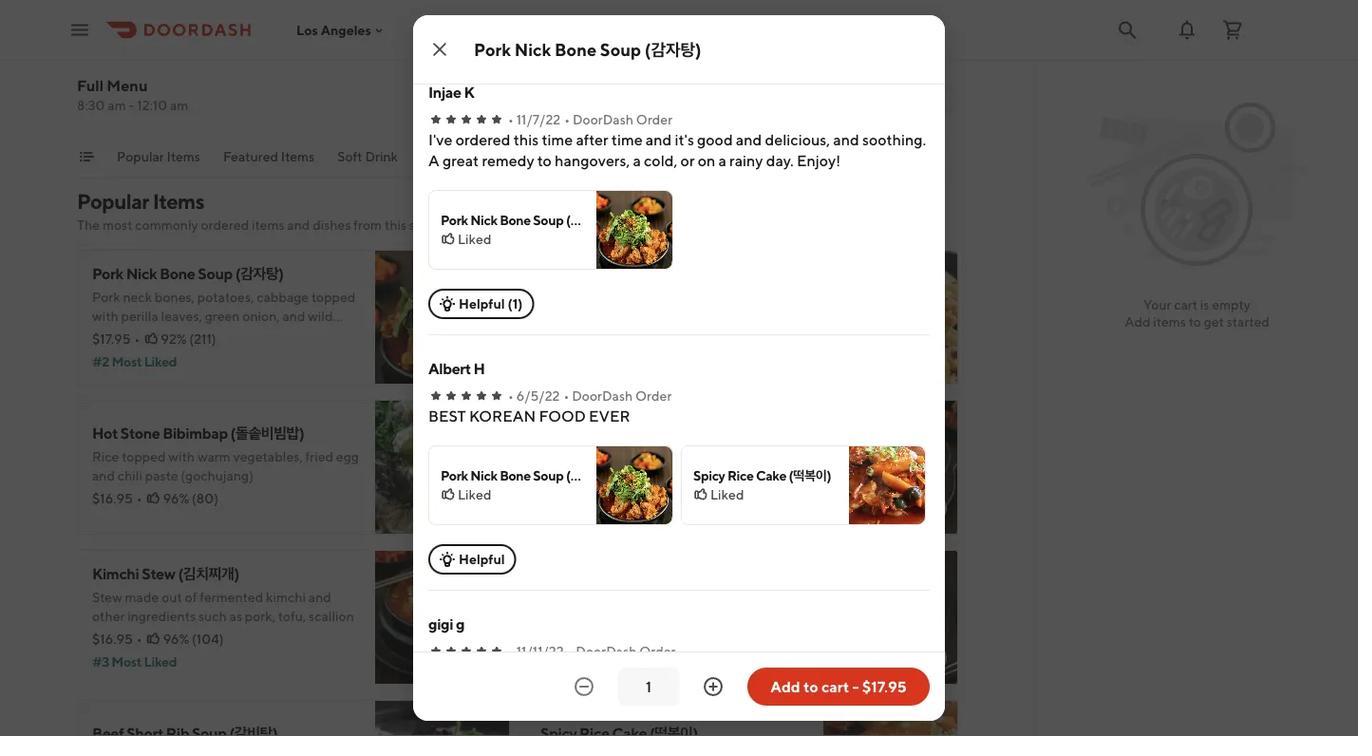 Task type: locate. For each thing, give the bounding box(es) containing it.
1 horizontal spatial items
[[1153, 314, 1186, 330]]

and
[[287, 217, 310, 233], [282, 308, 305, 324], [768, 449, 791, 464], [92, 468, 115, 483], [308, 589, 331, 605], [540, 618, 563, 633]]

• left 11/7/22
[[508, 112, 514, 127]]

spicy inside the pork nick bone soup (감자탕) "dialog"
[[693, 468, 725, 483]]

stew up 'out' at the left bottom of the page
[[142, 565, 175, 583]]

1 vertical spatial ox
[[540, 599, 558, 614]]

paste up 96% (80)
[[145, 468, 178, 483]]

other inside ox bone soup (설렁탕) ox bone soup made from ox bones, brisket, and other cuts. please add salt, green onion or chili paste for taste.
[[566, 618, 599, 633]]

paste
[[145, 468, 178, 483], [583, 637, 616, 652]]

1 vertical spatial bones,
[[711, 599, 751, 614]]

2 vegetables, from the left
[[696, 449, 766, 464]]

1 horizontal spatial -
[[852, 678, 859, 696]]

with down bibimbap
[[168, 449, 195, 464]]

items up commonly
[[153, 189, 204, 214]]

#3 most liked
[[92, 654, 177, 670]]

0 vertical spatial popular
[[117, 149, 164, 164]]

cart
[[1174, 297, 1198, 312], [821, 678, 849, 696]]

items for featured items
[[281, 149, 315, 164]]

$16.95 • up "#3" on the bottom of page
[[92, 631, 142, 647]]

(218)
[[640, 331, 670, 347]]

am right 12:10
[[170, 97, 188, 113]]

spicy inside spicy beef soup (육개장) soup with shredded beef, vegetables, and noodle.
[[540, 424, 577, 442]]

0 vertical spatial spicy
[[540, 424, 577, 442]]

from left this
[[354, 217, 382, 233]]

items right ordered
[[252, 217, 284, 233]]

salt,
[[701, 618, 726, 633]]

pork up neck
[[92, 264, 123, 283]]

2 96% from the top
[[163, 631, 189, 647]]

95% (218)
[[611, 331, 670, 347]]

and up cake
[[768, 449, 791, 464]]

1 vertical spatial popular
[[77, 189, 149, 214]]

0 vertical spatial spicy rice cake (떡복이) image
[[849, 446, 925, 524]]

ox
[[694, 599, 709, 614]]

with inside the pork nick bone soup (감자탕) pork neck bones, potatoes, cabbage topped with perilla leaves, green onion, and wild sesame seeds.
[[92, 308, 118, 324]]

1 horizontal spatial rice
[[628, 264, 658, 283]]

1 horizontal spatial cart
[[1174, 297, 1198, 312]]

(김치찌개)
[[178, 565, 239, 583]]

ox left bone
[[540, 599, 558, 614]]

0 vertical spatial bones,
[[155, 289, 195, 305]]

spicy
[[540, 424, 577, 442], [693, 468, 725, 483]]

bone down (추가메뉴)
[[500, 212, 531, 228]]

1 96% from the top
[[163, 491, 189, 506]]

#2
[[92, 354, 109, 369]]

0 horizontal spatial cart
[[821, 678, 849, 696]]

2 vertical spatial pork nick bone soup (감자탕)
[[441, 468, 608, 483]]

$16.95 • for ox bone soup (설렁탕)
[[540, 641, 590, 656]]

soup up "soup"
[[601, 574, 636, 592]]

1 horizontal spatial other
[[566, 618, 599, 633]]

and up scallion
[[308, 589, 331, 605]]

$16.95 • up "decrease quantity by 1" icon
[[540, 641, 590, 656]]

2 helpful from the top
[[459, 551, 505, 567]]

-
[[129, 97, 134, 113], [852, 678, 859, 696]]

$16.95 down bone
[[540, 641, 581, 656]]

1 horizontal spatial kimchi
[[540, 264, 587, 283]]

other inside kimchi stew (김치찌개) stew made out of fermented kimchi and other ingredients such as pork, tofu, scallion
[[92, 608, 125, 624]]

and up or
[[540, 618, 563, 633]]

items inside button
[[167, 149, 200, 164]]

doordash
[[573, 112, 634, 127], [572, 388, 633, 404], [576, 643, 637, 659]]

vegetables, up spicy rice cake (떡복이)
[[696, 449, 766, 464]]

1 vertical spatial green
[[728, 618, 763, 633]]

96% left (80)
[[163, 491, 189, 506]]

h
[[474, 359, 485, 378]]

0 vertical spatial -
[[129, 97, 134, 113]]

helpful left (1)
[[459, 296, 505, 312]]

(육개장)
[[651, 424, 700, 442]]

soft drink button
[[337, 147, 398, 178]]

1 horizontal spatial $17.95
[[862, 678, 907, 696]]

0 horizontal spatial to
[[803, 678, 818, 696]]

rice inside the pork nick bone soup (감자탕) "dialog"
[[727, 468, 754, 483]]

albert h
[[428, 359, 485, 378]]

spicy rice cake (떡복이) image
[[849, 446, 925, 524], [823, 700, 958, 736]]

pork nick bone soup (감자탕) up • 11/7/22 • doordash order
[[474, 39, 702, 59]]

doordash down cuts.
[[576, 643, 637, 659]]

soup up noodle.
[[540, 449, 572, 464]]

0 horizontal spatial vegetables,
[[233, 449, 303, 464]]

and down cabbage
[[282, 308, 305, 324]]

ox bone soup (설렁탕) ox bone soup made from ox bones, brisket, and other cuts. please add salt, green onion or chili paste for taste.
[[540, 574, 800, 652]]

0 vertical spatial most
[[112, 354, 142, 369]]

1 vertical spatial topped
[[122, 449, 166, 464]]

add to cart - $17.95
[[770, 678, 907, 696]]

spicy left "beef"
[[540, 424, 577, 442]]

kimchi left fried
[[540, 264, 587, 283]]

other down bone
[[566, 618, 599, 633]]

tofu,
[[278, 608, 306, 624]]

0 vertical spatial items
[[252, 217, 284, 233]]

1 vertical spatial doordash
[[572, 388, 633, 404]]

popular items
[[117, 149, 200, 164]]

bone up "leaves,"
[[160, 264, 195, 283]]

green
[[205, 308, 240, 324], [728, 618, 763, 633]]

chili down stone
[[118, 468, 142, 483]]

ox
[[540, 574, 560, 592], [540, 599, 558, 614]]

injae k
[[428, 83, 474, 101]]

fermented
[[200, 589, 263, 605]]

1 vertical spatial order
[[635, 388, 672, 404]]

stew left 'out' at the left bottom of the page
[[92, 589, 122, 605]]

fried
[[590, 264, 625, 283]]

0 horizontal spatial am
[[108, 97, 126, 113]]

with up sesame
[[92, 308, 118, 324]]

nick
[[514, 39, 551, 59], [470, 212, 497, 228], [126, 264, 157, 283], [470, 468, 497, 483]]

• 6/5/22 • doordash order
[[508, 388, 672, 404]]

soup
[[600, 39, 641, 59], [533, 212, 564, 228], [198, 264, 233, 283], [614, 424, 649, 442], [540, 449, 572, 464], [533, 468, 564, 483], [601, 574, 636, 592]]

1 horizontal spatial am
[[170, 97, 188, 113]]

bones,
[[155, 289, 195, 305], [711, 599, 751, 614]]

0 vertical spatial green
[[205, 308, 240, 324]]

liked down spicy rice cake (떡복이)
[[710, 487, 744, 502]]

$16.95 down the hot
[[92, 491, 133, 506]]

2 vertical spatial doordash
[[576, 643, 637, 659]]

most for kimchi
[[111, 654, 142, 670]]

• 11/7/22 • doordash order
[[508, 112, 672, 127]]

0 vertical spatial chili
[[118, 468, 142, 483]]

$16.95 • down the hot
[[92, 491, 142, 506]]

egg
[[336, 449, 359, 464]]

0 horizontal spatial kimchi
[[92, 565, 139, 583]]

1 horizontal spatial made
[[627, 599, 661, 614]]

green down potatoes,
[[205, 308, 240, 324]]

1 vertical spatial chili
[[555, 637, 580, 652]]

items right featured
[[281, 149, 315, 164]]

0 vertical spatial to
[[1189, 314, 1201, 330]]

spicy rice cake (떡복이) image right (떡복이) at the right bottom of page
[[849, 446, 925, 524]]

liked right store
[[458, 231, 491, 247]]

- inside button
[[852, 678, 859, 696]]

with down "beef"
[[574, 449, 601, 464]]

and inside kimchi stew (김치찌개) stew made out of fermented kimchi and other ingredients such as pork, tofu, scallion
[[308, 589, 331, 605]]

0 horizontal spatial rice
[[92, 449, 119, 464]]

spicy beef soup (육개장) soup with shredded beef, vegetables, and noodle.
[[540, 424, 791, 483]]

drink
[[365, 149, 398, 164]]

spicy for rice
[[693, 468, 725, 483]]

1 horizontal spatial topped
[[312, 289, 356, 305]]

0 vertical spatial stew
[[142, 565, 175, 583]]

vegetables,
[[233, 449, 303, 464], [696, 449, 766, 464]]

96%
[[163, 491, 189, 506], [163, 631, 189, 647]]

1 vertical spatial kimchi
[[92, 565, 139, 583]]

0 horizontal spatial paste
[[145, 468, 178, 483]]

• left 96% (80)
[[137, 491, 142, 506]]

bones, up salt,
[[711, 599, 751, 614]]

0 vertical spatial cart
[[1174, 297, 1198, 312]]

1 vertical spatial to
[[803, 678, 818, 696]]

popular
[[117, 149, 164, 164], [77, 189, 149, 214]]

96% down ingredients
[[163, 631, 189, 647]]

1 horizontal spatial bones,
[[711, 599, 751, 614]]

made up ingredients
[[125, 589, 159, 605]]

from inside ox bone soup (설렁탕) ox bone soup made from ox bones, brisket, and other cuts. please add salt, green onion or chili paste for taste.
[[663, 599, 692, 614]]

1 vertical spatial 96%
[[163, 631, 189, 647]]

items down the your
[[1153, 314, 1186, 330]]

noodle.
[[540, 468, 586, 483]]

1 vertical spatial $17.95
[[862, 678, 907, 696]]

doordash up "beef"
[[572, 388, 633, 404]]

topped down stone
[[122, 449, 166, 464]]

spicy rice cake (떡복이) image inside the pork nick bone soup (감자탕) "dialog"
[[849, 446, 925, 524]]

other
[[92, 608, 125, 624], [566, 618, 599, 633]]

items down 12:10
[[167, 149, 200, 164]]

bones, inside ox bone soup (설렁탕) ox bone soup made from ox bones, brisket, and other cuts. please add salt, green onion or chili paste for taste.
[[711, 599, 751, 614]]

am down menu
[[108, 97, 126, 113]]

12:10
[[137, 97, 167, 113]]

2 vertical spatial rice
[[727, 468, 754, 483]]

0 horizontal spatial items
[[252, 217, 284, 233]]

brisket,
[[754, 599, 799, 614]]

am
[[108, 97, 126, 113], [170, 97, 188, 113]]

rice left cake
[[727, 468, 754, 483]]

add
[[1125, 314, 1151, 330], [461, 350, 487, 366], [461, 500, 487, 516], [909, 500, 935, 516], [461, 650, 487, 666], [909, 650, 935, 666], [770, 678, 800, 696]]

rice down the hot
[[92, 449, 119, 464]]

add for ox bone soup (설렁탕)
[[909, 650, 935, 666]]

order for h
[[635, 388, 672, 404]]

1 helpful from the top
[[459, 296, 505, 312]]

1 am from the left
[[108, 97, 126, 113]]

- inside full menu 8:30 am - 12:10 am
[[129, 97, 134, 113]]

1 vertical spatial from
[[663, 599, 692, 614]]

1 horizontal spatial stew
[[142, 565, 175, 583]]

from inside popular items the most commonly ordered items and dishes from this store
[[354, 217, 382, 233]]

nick up neck
[[126, 264, 157, 283]]

menu
[[107, 76, 148, 94]]

pork nick bone soup (감자탕) image
[[596, 191, 672, 269], [375, 250, 510, 385], [596, 446, 672, 524]]

1 horizontal spatial paste
[[583, 637, 616, 652]]

spicy down beef,
[[693, 468, 725, 483]]

0 horizontal spatial topped
[[122, 449, 166, 464]]

0 horizontal spatial chili
[[118, 468, 142, 483]]

pork nick bone soup (감자탕) dialog
[[413, 0, 945, 736]]

kimchi inside kimchi stew (김치찌개) stew made out of fermented kimchi and other ingredients such as pork, tofu, scallion
[[92, 565, 139, 583]]

green inside the pork nick bone soup (감자탕) pork neck bones, potatoes, cabbage topped with perilla leaves, green onion, and wild sesame seeds.
[[205, 308, 240, 324]]

order for k
[[636, 112, 672, 127]]

1 vertical spatial items
[[1153, 314, 1186, 330]]

popular items button
[[117, 147, 200, 178]]

paste inside hot stone bibimbap (돌솥비빔밥) rice topped with warm vegetables,  fried egg and chili paste (gochujang)
[[145, 468, 178, 483]]

1 horizontal spatial spicy
[[693, 468, 725, 483]]

popular down 12:10
[[117, 149, 164, 164]]

as
[[229, 608, 242, 624]]

0 horizontal spatial stew
[[92, 589, 122, 605]]

0 vertical spatial from
[[354, 217, 382, 233]]

spicy for beef
[[540, 424, 577, 442]]

full
[[77, 76, 104, 94]]

1 vertical spatial paste
[[583, 637, 616, 652]]

liked down 96% (104)
[[144, 654, 177, 670]]

$16.95 • for hot stone bibimbap (돌솥비빔밥)
[[92, 491, 142, 506]]

green right salt,
[[728, 618, 763, 633]]

1 vertical spatial rice
[[92, 449, 119, 464]]

most right "#3" on the bottom of page
[[111, 654, 142, 670]]

0 horizontal spatial other
[[92, 608, 125, 624]]

chili inside ox bone soup (설렁탕) ox bone soup made from ox bones, brisket, and other cuts. please add salt, green onion or chili paste for taste.
[[555, 637, 580, 652]]

increase quantity by 1 image
[[702, 675, 725, 698]]

(감자탕) inside the pork nick bone soup (감자탕) pork neck bones, potatoes, cabbage topped with perilla leaves, green onion, and wild sesame seeds.
[[235, 264, 284, 283]]

ox up or
[[540, 574, 560, 592]]

• right $13.95
[[584, 331, 590, 347]]

bone up bone
[[563, 574, 599, 592]]

1 vertical spatial spicy
[[693, 468, 725, 483]]

your
[[1144, 297, 1171, 312]]

helpful inside button
[[459, 551, 505, 567]]

kimchi up ingredients
[[92, 565, 139, 583]]

vegetables, down (돌솥비빔밥)
[[233, 449, 303, 464]]

doordash up alcohol
[[573, 112, 634, 127]]

0 vertical spatial topped
[[312, 289, 356, 305]]

paste down cuts.
[[583, 637, 616, 652]]

cart inside your cart is empty add items to get started
[[1174, 297, 1198, 312]]

stew
[[142, 565, 175, 583], [92, 589, 122, 605]]

0 horizontal spatial -
[[129, 97, 134, 113]]

topped up wild
[[312, 289, 356, 305]]

0 vertical spatial pork nick bone soup (감자탕)
[[474, 39, 702, 59]]

popular items the most commonly ordered items and dishes from this store
[[77, 189, 440, 233]]

2 horizontal spatial with
[[574, 449, 601, 464]]

items inside popular items the most commonly ordered items and dishes from this store
[[153, 189, 204, 214]]

1 horizontal spatial green
[[728, 618, 763, 633]]

nick up 11/7/22
[[514, 39, 551, 59]]

wild
[[308, 308, 333, 324]]

$16.95 •
[[92, 491, 142, 506], [92, 631, 142, 647], [540, 641, 590, 656]]

soup up potatoes,
[[198, 264, 233, 283]]

96% for kimchi stew (김치찌개)
[[163, 631, 189, 647]]

soup inside ox bone soup (설렁탕) ox bone soup made from ox bones, brisket, and other cuts. please add salt, green onion or chili paste for taste.
[[601, 574, 636, 592]]

liked up the helpful button
[[458, 487, 491, 502]]

1 vertical spatial stew
[[92, 589, 122, 605]]

$16.95 for hot stone bibimbap (돌솥비빔밥)
[[92, 491, 133, 506]]

2 vertical spatial order
[[639, 643, 676, 659]]

0 vertical spatial rice
[[628, 264, 658, 283]]

92% (211)
[[161, 331, 216, 347]]

1 horizontal spatial vegetables,
[[696, 449, 766, 464]]

• down perilla
[[134, 331, 140, 347]]

paste inside ox bone soup (설렁탕) ox bone soup made from ox bones, brisket, and other cuts. please add salt, green onion or chili paste for taste.
[[583, 637, 616, 652]]

1 vegetables, from the left
[[233, 449, 303, 464]]

0 vertical spatial paste
[[145, 468, 178, 483]]

1 most from the top
[[112, 354, 142, 369]]

1 horizontal spatial chili
[[555, 637, 580, 652]]

helpful button
[[428, 544, 516, 575]]

sesame
[[92, 327, 137, 343]]

$16.95 • for kimchi stew (김치찌개)
[[92, 631, 142, 647]]

0 vertical spatial order
[[636, 112, 672, 127]]

spicy rice cake (떡복이) image down add to cart - $17.95
[[823, 700, 958, 736]]

beef,
[[664, 449, 694, 464]]

$17.95
[[92, 331, 131, 347], [862, 678, 907, 696]]

1 vertical spatial -
[[852, 678, 859, 696]]

$17.95 inside button
[[862, 678, 907, 696]]

1 vertical spatial spicy rice cake (떡복이) image
[[823, 700, 958, 736]]

and down the hot
[[92, 468, 115, 483]]

bones, up "leaves,"
[[155, 289, 195, 305]]

other up "#3" on the bottom of page
[[92, 608, 125, 624]]

made
[[125, 589, 159, 605], [627, 599, 661, 614]]

bone left noodle.
[[500, 468, 531, 483]]

popular inside button
[[117, 149, 164, 164]]

0 horizontal spatial bones,
[[155, 289, 195, 305]]

helpful up the g
[[459, 551, 505, 567]]

0 horizontal spatial spicy
[[540, 424, 577, 442]]

add to cart - $17.95 button
[[747, 668, 930, 706]]

to
[[1189, 314, 1201, 330], [803, 678, 818, 696]]

items for popular items the most commonly ordered items and dishes from this store
[[153, 189, 204, 214]]

from
[[354, 217, 382, 233], [663, 599, 692, 614]]

8:30
[[77, 97, 105, 113]]

0 vertical spatial ox
[[540, 574, 560, 592]]

0 vertical spatial helpful
[[459, 296, 505, 312]]

add button for (설렁탕)
[[898, 643, 947, 673]]

most down $17.95 •
[[112, 354, 142, 369]]

with
[[92, 308, 118, 324], [168, 449, 195, 464], [574, 449, 601, 464]]

popular up the most
[[77, 189, 149, 214]]

2 horizontal spatial rice
[[727, 468, 754, 483]]

chili right or
[[555, 637, 580, 652]]

popular inside popular items the most commonly ordered items and dishes from this store
[[77, 189, 149, 214]]

to inside your cart is empty add items to get started
[[1189, 314, 1201, 330]]

liked
[[458, 231, 491, 247], [144, 354, 177, 369], [458, 487, 491, 502], [710, 487, 744, 502], [144, 654, 177, 670]]

1 horizontal spatial to
[[1189, 314, 1201, 330]]

1 vertical spatial helpful
[[459, 551, 505, 567]]

0 horizontal spatial $17.95
[[92, 331, 131, 347]]

from up add
[[663, 599, 692, 614]]

0 horizontal spatial from
[[354, 217, 382, 233]]

and left dishes
[[287, 217, 310, 233]]

1 vertical spatial cart
[[821, 678, 849, 696]]

made up please
[[627, 599, 661, 614]]

alcohol
[[566, 149, 613, 164]]

(설렁탕)
[[639, 574, 687, 592]]

1 vertical spatial most
[[111, 654, 142, 670]]

0 horizontal spatial with
[[92, 308, 118, 324]]

g
[[456, 615, 465, 633]]

0 vertical spatial doordash
[[573, 112, 634, 127]]

2 most from the top
[[111, 654, 142, 670]]

0 vertical spatial kimchi
[[540, 264, 587, 283]]

94%
[[611, 641, 637, 656]]

potatoes,
[[197, 289, 254, 305]]

to inside button
[[803, 678, 818, 696]]

cuts.
[[601, 618, 630, 633]]

1 horizontal spatial with
[[168, 449, 195, 464]]

items inside 'button'
[[281, 149, 315, 164]]

vegetables, inside spicy beef soup (육개장) soup with shredded beef, vegetables, and noodle.
[[696, 449, 766, 464]]

helpful inside button
[[459, 296, 505, 312]]

kimchi
[[540, 264, 587, 283], [92, 565, 139, 583]]

rice right fried
[[628, 264, 658, 283]]

pork nick bone soup (감자탕) down 6/5/22
[[441, 468, 608, 483]]

helpful for helpful
[[459, 551, 505, 567]]

nick inside the pork nick bone soup (감자탕) pork neck bones, potatoes, cabbage topped with perilla leaves, green onion, and wild sesame seeds.
[[126, 264, 157, 283]]

97% (89)
[[611, 491, 664, 506]]

1 horizontal spatial from
[[663, 599, 692, 614]]

vegetables, inside hot stone bibimbap (돌솥비빔밥) rice topped with warm vegetables,  fried egg and chili paste (gochujang)
[[233, 449, 303, 464]]

add for kimchi stew (김치찌개)
[[461, 650, 487, 666]]

0 vertical spatial 96%
[[163, 491, 189, 506]]

topped inside the pork nick bone soup (감자탕) pork neck bones, potatoes, cabbage topped with perilla leaves, green onion, and wild sesame seeds.
[[312, 289, 356, 305]]

0 horizontal spatial green
[[205, 308, 240, 324]]

0 horizontal spatial made
[[125, 589, 159, 605]]



Task type: vqa. For each thing, say whether or not it's contained in the screenshot.
the Helpful inside Helpful (1) button
yes



Task type: describe. For each thing, give the bounding box(es) containing it.
made inside ox bone soup (설렁탕) ox bone soup made from ox bones, brisket, and other cuts. please add salt, green onion or chili paste for taste.
[[627, 599, 661, 614]]

bones, inside the pork nick bone soup (감자탕) pork neck bones, potatoes, cabbage topped with perilla leaves, green onion, and wild sesame seeds.
[[155, 289, 195, 305]]

(김치볶음밥)
[[660, 264, 734, 283]]

add for spicy beef soup (육개장)
[[909, 500, 935, 516]]

95%
[[611, 331, 637, 347]]

open menu image
[[68, 19, 91, 41]]

#3
[[92, 654, 109, 670]]

vegetables, for hot stone bibimbap (돌솥비빔밥)
[[233, 449, 303, 464]]

soup up shredded
[[614, 424, 649, 442]]

nick down extra sides (추가메뉴) button
[[470, 212, 497, 228]]

helpful (1)
[[459, 296, 523, 312]]

6/5/22
[[516, 388, 560, 404]]

popular for popular items the most commonly ordered items and dishes from this store
[[77, 189, 149, 214]]

soup down (추가메뉴)
[[533, 212, 564, 228]]

(떡복이)
[[789, 468, 831, 483]]

items inside popular items the most commonly ordered items and dishes from this store
[[252, 217, 284, 233]]

$13.95
[[540, 331, 580, 347]]

los angeles button
[[296, 22, 386, 38]]

items for popular items
[[167, 149, 200, 164]]

vegetables, for spicy beef soup (육개장)
[[696, 449, 766, 464]]

pork left neck
[[92, 289, 120, 305]]

soup
[[595, 599, 624, 614]]

bibimbap
[[163, 424, 228, 442]]

beef short rib soup (갈비탕) image
[[375, 700, 510, 736]]

$16.95 for ox bone soup (설렁탕)
[[540, 641, 581, 656]]

(추가메뉴)
[[489, 149, 544, 164]]

los angeles
[[296, 22, 371, 38]]

started
[[1227, 314, 1270, 330]]

kimchi stew (김치찌개) stew made out of fermented kimchi and other ingredients such as pork, tofu, scallion
[[92, 565, 354, 624]]

0 vertical spatial $17.95
[[92, 331, 131, 347]]

• up #3 most liked
[[137, 631, 142, 647]]

1 vertical spatial pork nick bone soup (감자탕)
[[441, 212, 608, 228]]

bone inside ox bone soup (설렁탕) ox bone soup made from ox bones, brisket, and other cuts. please add salt, green onion or chili paste for taste.
[[563, 574, 599, 592]]

cake
[[756, 468, 786, 483]]

most
[[102, 217, 132, 233]]

nick left noodle.
[[470, 468, 497, 483]]

• left 94%
[[585, 641, 590, 656]]

extra
[[421, 149, 453, 164]]

(211)
[[189, 331, 216, 347]]

soup inside the pork nick bone soup (감자탕) pork neck bones, potatoes, cabbage topped with perilla leaves, green onion, and wild sesame seeds.
[[198, 264, 233, 283]]

onion,
[[242, 308, 280, 324]]

doordash for albert h
[[572, 388, 633, 404]]

soup up • 11/7/22 • doordash order
[[600, 39, 641, 59]]

doordash for gigi g
[[576, 643, 637, 659]]

items inside your cart is empty add items to get started
[[1153, 314, 1186, 330]]

pork,
[[245, 608, 275, 624]]

angeles
[[321, 22, 371, 38]]

#2 most liked
[[92, 354, 177, 369]]

97%
[[611, 491, 636, 506]]

add button for (육개장)
[[898, 493, 947, 523]]

soft
[[337, 149, 362, 164]]

empty
[[1212, 297, 1251, 312]]

2 am from the left
[[170, 97, 188, 113]]

kimchi stew (김치찌개) image
[[375, 550, 510, 685]]

(104)
[[192, 631, 224, 647]]

helpful (1) button
[[428, 289, 534, 319]]

1 ox from the top
[[540, 574, 560, 592]]

and inside ox bone soup (설렁탕) ox bone soup made from ox bones, brisket, and other cuts. please add salt, green onion or chili paste for taste.
[[540, 618, 563, 633]]

please
[[632, 618, 673, 633]]

chili inside hot stone bibimbap (돌솥비빔밥) rice topped with warm vegetables,  fried egg and chili paste (gochujang)
[[118, 468, 142, 483]]

ox bone soup (설렁탕) image
[[823, 550, 958, 685]]

injae
[[428, 83, 461, 101]]

dishes
[[313, 217, 351, 233]]

add for hot stone bibimbap (돌솥비빔밥)
[[461, 500, 487, 516]]

soft drink
[[337, 149, 398, 164]]

for
[[619, 637, 635, 652]]

gigi
[[428, 615, 453, 633]]

11/11/22
[[516, 643, 564, 659]]

or
[[540, 637, 553, 652]]

• right 11/7/22
[[564, 112, 570, 127]]

pork up the helpful button
[[441, 468, 468, 483]]

kimchi fried rice (김치볶음밥)
[[540, 264, 734, 283]]

stone
[[120, 424, 160, 442]]

liked down 92%
[[144, 354, 177, 369]]

scallion
[[309, 608, 354, 624]]

• right or
[[568, 643, 573, 659]]

kimchi for kimchi stew (김치찌개) stew made out of fermented kimchi and other ingredients such as pork, tofu, scallion
[[92, 565, 139, 583]]

$13.95 •
[[540, 331, 590, 347]]

order for g
[[639, 643, 676, 659]]

your cart is empty add items to get started
[[1125, 297, 1270, 330]]

and inside hot stone bibimbap (돌솥비빔밥) rice topped with warm vegetables,  fried egg and chili paste (gochujang)
[[92, 468, 115, 483]]

ordered
[[201, 217, 249, 233]]

spicy rice cake (떡복이)
[[693, 468, 831, 483]]

featured
[[223, 149, 278, 164]]

doordash for injae k
[[573, 112, 634, 127]]

with inside hot stone bibimbap (돌솥비빔밥) rice topped with warm vegetables,  fried egg and chili paste (gochujang)
[[168, 449, 195, 464]]

helpful for helpful (1)
[[459, 296, 505, 312]]

featured items button
[[223, 147, 315, 178]]

kimchi for kimchi fried rice (김치볶음밥)
[[540, 264, 587, 283]]

store
[[409, 217, 440, 233]]

$16.95 for kimchi stew (김치찌개)
[[92, 631, 133, 647]]

this
[[385, 217, 407, 233]]

(80)
[[192, 491, 218, 506]]

beef
[[579, 424, 611, 442]]

add inside your cart is empty add items to get started
[[1125, 314, 1151, 330]]

96% (104)
[[163, 631, 224, 647]]

soup down 6/5/22
[[533, 468, 564, 483]]

of
[[185, 589, 197, 605]]

and inside spicy beef soup (육개장) soup with shredded beef, vegetables, and noodle.
[[768, 449, 791, 464]]

pork right store
[[441, 212, 468, 228]]

bone up • 11/7/22 • doordash order
[[555, 39, 597, 59]]

• right 6/5/22
[[564, 388, 569, 404]]

• 11/11/22 • doordash order
[[508, 643, 676, 659]]

green inside ox bone soup (설렁탕) ox bone soup made from ox bones, brisket, and other cuts. please add salt, green onion or chili paste for taste.
[[728, 618, 763, 633]]

decrease quantity by 1 image
[[573, 675, 595, 698]]

albert
[[428, 359, 471, 378]]

add button for (돌솥비빔밥)
[[450, 493, 499, 523]]

pork nick bone soup (감자탕) pork neck bones, potatoes, cabbage topped with perilla leaves, green onion, and wild sesame seeds.
[[92, 264, 356, 343]]

shredded
[[603, 449, 661, 464]]

hot stone bibimbap (돌솥비빔밥) image
[[375, 400, 510, 535]]

• left 11/11/22
[[508, 643, 514, 659]]

hot
[[92, 424, 118, 442]]

11/7/22
[[516, 112, 561, 127]]

most for pork
[[112, 354, 142, 369]]

0 items, open order cart image
[[1221, 19, 1244, 41]]

add inside button
[[770, 678, 800, 696]]

Current quantity is 1 number field
[[630, 676, 668, 697]]

and inside popular items the most commonly ordered items and dishes from this store
[[287, 217, 310, 233]]

and inside the pork nick bone soup (감자탕) pork neck bones, potatoes, cabbage topped with perilla leaves, green onion, and wild sesame seeds.
[[282, 308, 305, 324]]

(1)
[[508, 296, 523, 312]]

add for pork nick bone soup (감자탕)
[[461, 350, 487, 366]]

extra sides (추가메뉴) button
[[421, 147, 544, 178]]

cart inside button
[[821, 678, 849, 696]]

gigi g
[[428, 615, 465, 633]]

(gochujang)
[[181, 468, 253, 483]]

alcohol button
[[566, 147, 613, 178]]

onion
[[766, 618, 800, 633]]

popular for popular items
[[117, 149, 164, 164]]

rice inside hot stone bibimbap (돌솥비빔밥) rice topped with warm vegetables,  fried egg and chili paste (gochujang)
[[92, 449, 119, 464]]

cabbage
[[257, 289, 309, 305]]

commonly
[[135, 217, 198, 233]]

92%
[[161, 331, 187, 347]]

notification bell image
[[1176, 19, 1199, 41]]

• left 6/5/22
[[508, 388, 514, 404]]

leaves,
[[161, 308, 202, 324]]

made inside kimchi stew (김치찌개) stew made out of fermented kimchi and other ingredients such as pork, tofu, scallion
[[125, 589, 159, 605]]

(돌솥비빔밥)
[[230, 424, 304, 442]]

topped inside hot stone bibimbap (돌솥비빔밥) rice topped with warm vegetables,  fried egg and chili paste (gochujang)
[[122, 449, 166, 464]]

perilla
[[121, 308, 158, 324]]

k
[[464, 83, 474, 101]]

ingredients
[[127, 608, 196, 624]]

2 ox from the top
[[540, 599, 558, 614]]

spicy beef soup (육개장) image
[[823, 400, 958, 535]]

bone inside the pork nick bone soup (감자탕) pork neck bones, potatoes, cabbage topped with perilla leaves, green onion, and wild sesame seeds.
[[160, 264, 195, 283]]

pork up k
[[474, 39, 511, 59]]

los
[[296, 22, 318, 38]]

warm
[[197, 449, 231, 464]]

with inside spicy beef soup (육개장) soup with shredded beef, vegetables, and noodle.
[[574, 449, 601, 464]]

kimchi fried rice (김치볶음밥) image
[[823, 250, 958, 385]]

out
[[162, 589, 182, 605]]

96% for hot stone bibimbap (돌솥비빔밥)
[[163, 491, 189, 506]]

the
[[77, 217, 100, 233]]

bone
[[561, 599, 592, 614]]

(79)
[[640, 641, 664, 656]]

close pork nick bone soup (감자탕) image
[[428, 38, 451, 61]]

taste.
[[638, 637, 671, 652]]



